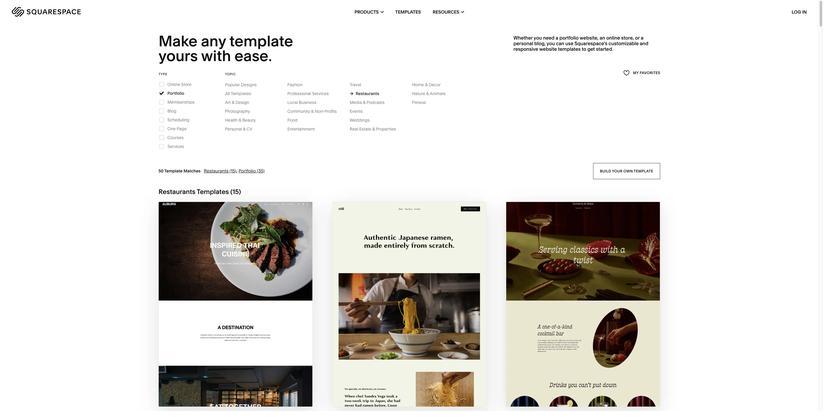 Task type: describe. For each thing, give the bounding box(es) containing it.
community & non-profits
[[288, 109, 337, 114]]

squarespace logo link
[[12, 7, 171, 17]]

website
[[540, 46, 558, 52]]

real estate & properties link
[[350, 127, 402, 132]]

1 vertical spatial belisa
[[587, 305, 607, 311]]

with for start with belisa
[[572, 293, 587, 300]]

1 vertical spatial portfolio
[[239, 168, 256, 174]]

start with hill button
[[382, 289, 437, 305]]

build your own template
[[601, 169, 654, 173]]

squarespace logo image
[[12, 7, 81, 17]]

popular
[[225, 82, 240, 88]]

start with auburn
[[203, 293, 263, 300]]

templates
[[559, 46, 581, 52]]

fitness
[[413, 100, 426, 105]]

events
[[350, 109, 363, 114]]

fashion
[[288, 82, 303, 88]]

0 horizontal spatial you
[[534, 35, 542, 41]]

community & non-profits link
[[288, 109, 343, 114]]

non-
[[315, 109, 325, 114]]

ease.
[[235, 47, 272, 65]]

products button
[[355, 0, 384, 24]]

belisa inside button
[[588, 293, 608, 300]]

restaurants for restaurants templates ( 15 )
[[159, 188, 196, 196]]

art & design link
[[225, 100, 255, 105]]

responsive
[[514, 46, 539, 52]]

photography
[[225, 109, 250, 114]]

real estate & properties
[[350, 127, 396, 132]]

travel
[[350, 82, 361, 88]]

start with belisa
[[552, 293, 608, 300]]

personal
[[225, 127, 242, 132]]

products
[[355, 9, 379, 15]]

real
[[350, 127, 359, 132]]

decor
[[429, 82, 441, 88]]

preview for preview belisa
[[560, 305, 586, 311]]

1 horizontal spatial services
[[312, 91, 329, 96]]

cv
[[247, 127, 253, 132]]

customizable
[[609, 41, 639, 46]]

popular designs link
[[225, 82, 263, 88]]

hill element
[[333, 202, 487, 407]]

one page
[[168, 126, 187, 132]]

restaurants for restaurants (15) , portfolio (35)
[[204, 168, 229, 174]]

online
[[607, 35, 621, 41]]

templates link
[[396, 0, 421, 24]]

15
[[233, 188, 239, 196]]

whether you need a portfolio website, an online store, or a personal blog, you can use squarespace's customizable and responsive website templates to get started.
[[514, 35, 649, 52]]

& for non-
[[311, 109, 314, 114]]

blog,
[[535, 41, 546, 46]]

(35)
[[257, 168, 265, 174]]

community
[[288, 109, 310, 114]]

online
[[168, 82, 180, 87]]

& for decor
[[425, 82, 428, 88]]

resources
[[433, 9, 460, 15]]

preview belisa link
[[560, 300, 607, 316]]

portfolio (35) link
[[239, 168, 265, 174]]

personal & cv link
[[225, 127, 259, 132]]

(
[[231, 188, 233, 196]]

start with belisa button
[[552, 289, 615, 305]]

log             in link
[[793, 9, 808, 15]]

0 horizontal spatial portfolio
[[168, 91, 184, 96]]

build your own template button
[[594, 163, 661, 180]]

home & decor
[[413, 82, 441, 88]]

website,
[[580, 35, 599, 41]]

1 horizontal spatial you
[[547, 41, 555, 46]]

all
[[225, 91, 230, 96]]

restaurants (15) , portfolio (35)
[[204, 168, 265, 174]]

need
[[544, 35, 555, 41]]

media & podcasts link
[[350, 100, 391, 105]]

& for animals
[[427, 91, 429, 96]]

topic
[[225, 72, 236, 76]]

1 vertical spatial hill
[[417, 305, 430, 311]]

template inside make any template yours with ease.
[[230, 32, 293, 50]]

my
[[634, 71, 639, 75]]

start for start with belisa
[[552, 293, 570, 300]]

start with auburn button
[[203, 289, 269, 305]]

events link
[[350, 109, 369, 114]]

an
[[600, 35, 606, 41]]

your
[[613, 169, 623, 173]]

scheduling
[[168, 117, 190, 123]]

all templates link
[[225, 91, 257, 96]]

templates for restaurants templates ( 15 )
[[197, 188, 229, 196]]

make any template yours with ease.
[[159, 32, 297, 65]]

preview hill
[[390, 305, 430, 311]]

professional services
[[288, 91, 329, 96]]

(15)
[[230, 168, 237, 174]]

1 a from the left
[[556, 35, 559, 41]]

home & decor link
[[413, 82, 447, 88]]

one
[[168, 126, 176, 132]]

restaurants for restaurants
[[356, 91, 380, 96]]

preview hill link
[[390, 300, 430, 316]]

yours
[[159, 47, 198, 65]]

local business
[[288, 100, 317, 105]]

weddings
[[350, 118, 370, 123]]

preview for preview hill
[[390, 305, 416, 311]]

2 horizontal spatial templates
[[396, 9, 421, 15]]

templates for all templates
[[231, 91, 251, 96]]

all templates
[[225, 91, 251, 96]]

resources button
[[433, 0, 465, 24]]

hill inside button
[[418, 293, 431, 300]]

personal
[[514, 41, 534, 46]]



Task type: vqa. For each thing, say whether or not it's contained in the screenshot.
Start with Kitui
no



Task type: locate. For each thing, give the bounding box(es) containing it.
auburn
[[238, 293, 263, 300]]

a right or
[[641, 35, 644, 41]]

travel link
[[350, 82, 367, 88]]

hill
[[418, 293, 431, 300], [417, 305, 430, 311]]

home
[[413, 82, 424, 88]]

1 horizontal spatial preview
[[560, 305, 586, 311]]

2 a from the left
[[641, 35, 644, 41]]

blog
[[168, 109, 177, 114]]

matches
[[184, 169, 201, 174]]

preview down start with hill
[[390, 305, 416, 311]]

my favorites link
[[624, 69, 661, 77]]

with for start with hill
[[402, 293, 417, 300]]

0 horizontal spatial services
[[168, 144, 184, 149]]

with
[[201, 47, 231, 65], [222, 293, 237, 300], [402, 293, 417, 300], [572, 293, 587, 300]]

restaurants left (15)
[[204, 168, 229, 174]]

business
[[299, 100, 317, 105]]

health
[[225, 118, 238, 123]]

2 vertical spatial restaurants
[[159, 188, 196, 196]]

1 vertical spatial restaurants
[[204, 168, 229, 174]]

0 vertical spatial templates
[[396, 9, 421, 15]]

0 vertical spatial services
[[312, 91, 329, 96]]

store,
[[622, 35, 635, 41]]

0 vertical spatial hill
[[418, 293, 431, 300]]

you left the need
[[534, 35, 542, 41]]

nature & animals
[[413, 91, 446, 96]]

log
[[793, 9, 802, 15]]

restaurants down 50 template matches
[[159, 188, 196, 196]]

0 vertical spatial template
[[230, 32, 293, 50]]

start
[[203, 293, 220, 300], [382, 293, 400, 300], [552, 293, 570, 300]]

with up preview belisa
[[572, 293, 587, 300]]

squarespace's
[[575, 41, 608, 46]]

0 vertical spatial belisa
[[588, 293, 608, 300]]

art
[[225, 100, 231, 105]]

,
[[237, 168, 238, 174]]

professional services link
[[288, 91, 335, 96]]

with inside make any template yours with ease.
[[201, 47, 231, 65]]

health & beauty
[[225, 118, 256, 123]]

0 horizontal spatial template
[[230, 32, 293, 50]]

courses
[[168, 135, 184, 140]]

& for podcasts
[[363, 100, 366, 105]]

2 vertical spatial templates
[[197, 188, 229, 196]]

0 vertical spatial restaurants
[[356, 91, 380, 96]]

fitness link
[[413, 100, 432, 105]]

local business link
[[288, 100, 323, 105]]

restaurants up media & podcasts
[[356, 91, 380, 96]]

media & podcasts
[[350, 100, 385, 105]]

& for beauty
[[239, 118, 242, 123]]

nature & animals link
[[413, 91, 452, 96]]

1 horizontal spatial a
[[641, 35, 644, 41]]

)
[[239, 188, 241, 196]]

preview belisa
[[560, 305, 607, 311]]

& right estate
[[373, 127, 375, 132]]

0 horizontal spatial start
[[203, 293, 220, 300]]

& right the media
[[363, 100, 366, 105]]

with up "preview hill"
[[402, 293, 417, 300]]

media
[[350, 100, 362, 105]]

hill image
[[333, 202, 487, 407]]

1 vertical spatial services
[[168, 144, 184, 149]]

preview
[[390, 305, 416, 311], [560, 305, 586, 311]]

local
[[288, 100, 298, 105]]

50 template matches
[[159, 169, 201, 174]]

1 vertical spatial template
[[634, 169, 654, 173]]

50
[[159, 169, 164, 174]]

1 start from the left
[[203, 293, 220, 300]]

0 vertical spatial portfolio
[[168, 91, 184, 96]]

log             in
[[793, 9, 808, 15]]

0 horizontal spatial preview
[[390, 305, 416, 311]]

favorites
[[640, 71, 661, 75]]

services up the business
[[312, 91, 329, 96]]

entertainment
[[288, 127, 315, 132]]

start with hill
[[382, 293, 431, 300]]

whether
[[514, 35, 533, 41]]

with left auburn
[[222, 293, 237, 300]]

start for start with auburn
[[203, 293, 220, 300]]

services
[[312, 91, 329, 96], [168, 144, 184, 149]]

start for start with hill
[[382, 293, 400, 300]]

get
[[588, 46, 596, 52]]

professional
[[288, 91, 311, 96]]

properties
[[376, 127, 396, 132]]

0 horizontal spatial a
[[556, 35, 559, 41]]

template
[[164, 169, 183, 174]]

2 preview from the left
[[560, 305, 586, 311]]

and
[[640, 41, 649, 46]]

a right the need
[[556, 35, 559, 41]]

auburn image
[[159, 202, 313, 407]]

belisa element
[[507, 202, 660, 407]]

to
[[582, 46, 587, 52]]

restaurants link
[[350, 91, 380, 96]]

own
[[624, 169, 634, 173]]

2 horizontal spatial start
[[552, 293, 570, 300]]

with for start with auburn
[[222, 293, 237, 300]]

& for design
[[232, 100, 235, 105]]

portfolio right ,
[[239, 168, 256, 174]]

& right health
[[239, 118, 242, 123]]

& left non-
[[311, 109, 314, 114]]

design
[[236, 100, 249, 105]]

template inside button
[[634, 169, 654, 173]]

photography link
[[225, 109, 256, 114]]

profits
[[325, 109, 337, 114]]

food
[[288, 118, 298, 123]]

personal & cv
[[225, 127, 253, 132]]

online store
[[168, 82, 192, 87]]

2 start from the left
[[382, 293, 400, 300]]

popular designs
[[225, 82, 257, 88]]

0 horizontal spatial templates
[[197, 188, 229, 196]]

or
[[636, 35, 640, 41]]

& right art
[[232, 100, 235, 105]]

you
[[534, 35, 542, 41], [547, 41, 555, 46]]

1 horizontal spatial start
[[382, 293, 400, 300]]

template
[[230, 32, 293, 50], [634, 169, 654, 173]]

1 horizontal spatial templates
[[231, 91, 251, 96]]

& for cv
[[243, 127, 246, 132]]

with inside button
[[222, 293, 237, 300]]

1 horizontal spatial template
[[634, 169, 654, 173]]

1 preview from the left
[[390, 305, 416, 311]]

started.
[[597, 46, 614, 52]]

services down courses
[[168, 144, 184, 149]]

use
[[566, 41, 574, 46]]

with up the topic
[[201, 47, 231, 65]]

fashion link
[[288, 82, 309, 88]]

2 horizontal spatial restaurants
[[356, 91, 380, 96]]

preview down start with belisa
[[560, 305, 586, 311]]

you left can at top right
[[547, 41, 555, 46]]

1 horizontal spatial portfolio
[[239, 168, 256, 174]]

1 horizontal spatial restaurants
[[204, 168, 229, 174]]

& right home
[[425, 82, 428, 88]]

store
[[181, 82, 192, 87]]

restaurants
[[356, 91, 380, 96], [204, 168, 229, 174], [159, 188, 196, 196]]

belisa image
[[507, 202, 660, 407]]

& right nature
[[427, 91, 429, 96]]

0 horizontal spatial restaurants
[[159, 188, 196, 196]]

start inside button
[[203, 293, 220, 300]]

auburn element
[[159, 202, 313, 407]]

make
[[159, 32, 198, 50]]

&
[[425, 82, 428, 88], [427, 91, 429, 96], [232, 100, 235, 105], [363, 100, 366, 105], [311, 109, 314, 114], [239, 118, 242, 123], [243, 127, 246, 132], [373, 127, 375, 132]]

3 start from the left
[[552, 293, 570, 300]]

& left cv
[[243, 127, 246, 132]]

1 vertical spatial templates
[[231, 91, 251, 96]]

restaurants templates ( 15 )
[[159, 188, 241, 196]]

can
[[557, 41, 565, 46]]

portfolio down online
[[168, 91, 184, 96]]



